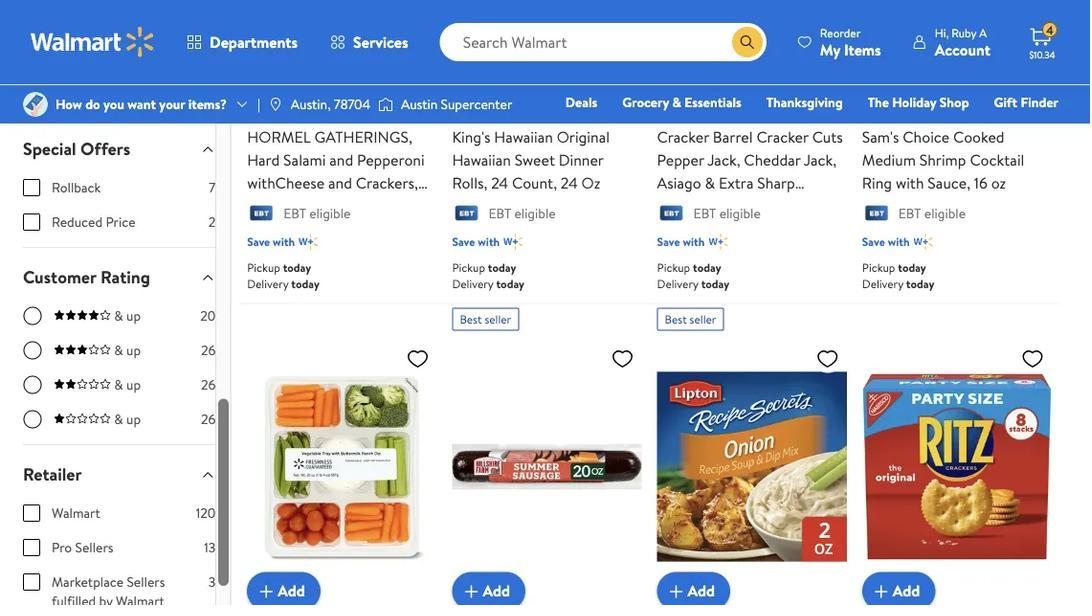 Task type: describe. For each thing, give the bounding box(es) containing it.
up for 3 out of 5 stars and up, 26 items option
[[126, 341, 141, 360]]

thanksgiving
[[767, 93, 843, 112]]

¢/oz for $ 7 66 31.9 ¢/oz king's hawaiian original hawaiian sweet dinner rolls, 24 count, 24 oz
[[526, 96, 555, 117]]

home
[[709, 120, 744, 138]]

by
[[99, 592, 113, 605]]

add for add to cart icon to the left
[[483, 23, 510, 44]]

up for 4 out of 5 stars and up, 20 items option
[[126, 307, 141, 326]]

want
[[128, 95, 156, 113]]

departments
[[210, 32, 298, 53]]

best for lipton recipe secrets onion dry soup and dip mix, 2 oz, 2 pack image
[[665, 311, 687, 327]]

add to cart image for ritz original crackers, party size, 27.4 oz image
[[870, 580, 893, 603]]

electronics link
[[534, 119, 616, 139]]

ebt image for $ 7 66 31.9 ¢/oz king's hawaiian original hawaiian sweet dinner rolls, 24 count, 24 oz
[[452, 205, 481, 225]]

grocery & essentials link
[[614, 92, 751, 113]]

1 vertical spatial hawaiian
[[452, 150, 511, 171]]

reorder
[[820, 24, 861, 41]]

barrel
[[713, 127, 753, 148]]

1 vertical spatial and
[[329, 173, 352, 194]]

$ 7 66 31.9 ¢/oz king's hawaiian original hawaiian sweet dinner rolls, 24 count, 24 oz
[[452, 88, 610, 194]]

& up for 3 out of 5 stars and up, 26 items option
[[114, 341, 141, 360]]

walmart plus image for 13
[[299, 232, 318, 251]]

pack,
[[708, 219, 743, 240]]

2 out of 5 stars and up, 26 items radio
[[23, 376, 42, 395]]

electronics
[[542, 120, 607, 138]]

save for $ 8 98 56.1 ¢/oz sam's choice cooked medium shrimp cocktail ring with sauce, 16 oz
[[863, 234, 886, 250]]

pickup today delivery today for $ 7 66 31.9 ¢/oz king's hawaiian original hawaiian sweet dinner rolls, 24 count, 24 oz
[[452, 259, 525, 292]]

98 for 13
[[281, 91, 298, 112]]

austin supercenter
[[401, 95, 513, 113]]

your
[[159, 95, 185, 113]]

best seller for lipton recipe secrets onion dry soup and dip mix, 2 oz, 2 pack image
[[665, 311, 717, 327]]

pro sellers
[[52, 539, 114, 557]]

tray inside "$ 8 48 53.0 ¢/oz cracker barrel cracker cuts pepper jack, cheddar jack, asiago & extra sharp cheddar cheese slice variety pack, 48 ct tray"
[[785, 219, 812, 240]]

one
[[912, 120, 941, 138]]

& inside "$ 8 48 53.0 ¢/oz cracker barrel cracker cuts pepper jack, cheddar jack, asiago & extra sharp cheddar cheese slice variety pack, 48 ct tray"
[[705, 173, 715, 194]]

add to favorites list, freshness guaranteed vegetable tray with buttermilk ranch dip, 20 oz image
[[406, 346, 429, 370]]

special offers button
[[8, 120, 231, 179]]

departments button
[[170, 19, 314, 65]]

delivery for $ 13 98 49.9 ¢/oz hormel gatherings, hard salami and pepperoni withcheese and crackers, 28oz deli party tray
[[247, 275, 289, 292]]

save for $ 13 98 49.9 ¢/oz hormel gatherings, hard salami and pepperoni withcheese and crackers, 28oz deli party tray
[[247, 234, 270, 250]]

party
[[313, 196, 348, 217]]

grocery
[[623, 93, 669, 112]]

with for $ 8 98 56.1 ¢/oz sam's choice cooked medium shrimp cocktail ring with sauce, 16 oz
[[888, 234, 910, 250]]

eligible for $ 7 66 31.9 ¢/oz king's hawaiian original hawaiian sweet dinner rolls, 24 count, 24 oz
[[515, 204, 556, 223]]

toy shop
[[632, 120, 684, 138]]

7 inside the $ 7 66 31.9 ¢/oz king's hawaiian original hawaiian sweet dinner rolls, 24 count, 24 oz
[[466, 88, 477, 120]]

ebt eligible for $ 13 98 49.9 ¢/oz hormel gatherings, hard salami and pepperoni withcheese and crackers, 28oz deli party tray
[[284, 204, 351, 223]]

count,
[[512, 173, 557, 194]]

withcheese
[[247, 173, 325, 194]]

31.9
[[498, 96, 522, 117]]

salami
[[284, 150, 326, 171]]

 image for austin supercenter
[[378, 95, 394, 114]]

& for 2 out of 5 stars and up, 26 items option
[[114, 376, 123, 395]]

66
[[477, 91, 494, 112]]

with for $ 8 48 53.0 ¢/oz cracker barrel cracker cuts pepper jack, cheddar jack, asiago & extra sharp cheddar cheese slice variety pack, 48 ct tray
[[683, 234, 705, 250]]

retailer button
[[8, 446, 231, 504]]

1 24 from the left
[[491, 173, 509, 194]]

retailer tab
[[8, 446, 231, 504]]

reduced
[[52, 213, 103, 232]]

4 out of 5 stars and up, 20 items radio
[[23, 307, 42, 326]]

sauce,
[[928, 173, 971, 194]]

0 horizontal spatial 48
[[684, 91, 702, 112]]

add to favorites list, hillshire farm hardwood smoked summer sausage, 20 oz image
[[611, 346, 634, 370]]

cocktail
[[970, 150, 1025, 171]]

ebt for $ 7 66 31.9 ¢/oz king's hawaiian original hawaiian sweet dinner rolls, 24 count, 24 oz
[[489, 204, 511, 223]]

ebt image for $ 8 98 56.1 ¢/oz sam's choice cooked medium shrimp cocktail ring with sauce, 16 oz
[[863, 205, 891, 225]]

marketplace sellers fulfilled by walmart
[[52, 573, 165, 605]]

1 vertical spatial cheddar
[[657, 196, 714, 217]]

eligible for $ 8 48 53.0 ¢/oz cracker barrel cracker cuts pepper jack, cheddar jack, asiago & extra sharp cheddar cheese slice variety pack, 48 ct tray
[[720, 204, 761, 223]]

how
[[56, 95, 82, 113]]

& right grocery
[[673, 93, 682, 112]]

& for 4 out of 5 stars and up, 20 items option
[[114, 307, 123, 326]]

customer rating button
[[8, 248, 231, 307]]

cracker barrel cracker cuts pepper jack, cheddar jack, asiago & extra sharp cheddar cheese slice variety pack, 48 ct tray image
[[657, 0, 847, 38]]

gift finder electronics
[[542, 93, 1059, 138]]

tray inside $ 13 98 49.9 ¢/oz hormel gatherings, hard salami and pepperoni withcheese and crackers, 28oz deli party tray
[[351, 196, 378, 217]]

medium
[[863, 150, 916, 171]]

1 vertical spatial shop
[[655, 120, 684, 138]]

hormel
[[247, 127, 311, 148]]

up for 2 out of 5 stars and up, 26 items option
[[126, 376, 141, 395]]

walmart plus image for 8
[[709, 232, 728, 251]]

retailer group
[[23, 504, 216, 605]]

2 cracker from the left
[[757, 127, 809, 148]]

fulfilled
[[52, 592, 96, 605]]

sam's
[[863, 127, 900, 148]]

toy shop link
[[624, 119, 693, 139]]

registry link
[[830, 119, 896, 139]]

registry
[[839, 120, 887, 138]]

pepperoni
[[357, 150, 425, 171]]

pickup for $ 8 48 53.0 ¢/oz cracker barrel cracker cuts pepper jack, cheddar jack, asiago & extra sharp cheddar cheese slice variety pack, 48 ct tray
[[657, 259, 691, 275]]

items?
[[188, 95, 227, 113]]

up for 1 out of 5 stars and up, 26 items radio
[[126, 410, 141, 429]]

king's
[[452, 127, 491, 148]]

26 for 3 out of 5 stars and up, 26 items option
[[201, 341, 216, 360]]

special offers group
[[23, 179, 216, 248]]

deli
[[283, 196, 309, 217]]

fashion link
[[761, 119, 822, 139]]

2
[[208, 213, 216, 232]]

delivery for $ 8 48 53.0 ¢/oz cracker barrel cracker cuts pepper jack, cheddar jack, asiago & extra sharp cheddar cheese slice variety pack, 48 ct tray
[[657, 275, 699, 292]]

120
[[196, 504, 216, 523]]

my
[[820, 39, 841, 60]]

slice
[[771, 196, 802, 217]]

ebt for $ 8 48 53.0 ¢/oz cracker barrel cracker cuts pepper jack, cheddar jack, asiago & extra sharp cheddar cheese slice variety pack, 48 ct tray
[[694, 204, 717, 223]]

add for add to cart image associated with $ 8 98 56.1 ¢/oz sam's choice cooked medium shrimp cocktail ring with sauce, 16 oz
[[893, 23, 921, 44]]

sellers for marketplace sellers fulfilled by walmart
[[127, 573, 165, 592]]

eligible for $ 8 98 56.1 ¢/oz sam's choice cooked medium shrimp cocktail ring with sauce, 16 oz
[[925, 204, 966, 223]]

with for $ 13 98 49.9 ¢/oz hormel gatherings, hard salami and pepperoni withcheese and crackers, 28oz deli party tray
[[273, 234, 295, 250]]

one debit
[[912, 120, 977, 138]]

save with for $ 13 98 49.9 ¢/oz hormel gatherings, hard salami and pepperoni withcheese and crackers, 28oz deli party tray
[[247, 234, 295, 250]]

 image for how do you want your items?
[[23, 92, 48, 117]]

2 24 from the left
[[561, 173, 578, 194]]

customer rating option group
[[23, 307, 216, 445]]

rating
[[100, 266, 150, 290]]

Search search field
[[440, 23, 767, 61]]

pickup for $ 13 98 49.9 ¢/oz hormel gatherings, hard salami and pepperoni withcheese and crackers, 28oz deli party tray
[[247, 259, 280, 275]]

ebt eligible for $ 7 66 31.9 ¢/oz king's hawaiian original hawaiian sweet dinner rolls, 24 count, 24 oz
[[489, 204, 556, 223]]

ebt eligible for $ 8 98 56.1 ¢/oz sam's choice cooked medium shrimp cocktail ring with sauce, 16 oz
[[899, 204, 966, 223]]

0 vertical spatial walmart
[[52, 504, 100, 523]]

deals link
[[557, 92, 606, 113]]

20
[[200, 307, 216, 326]]

0 horizontal spatial add to cart image
[[460, 22, 483, 45]]

pickup today delivery today for $ 8 48 53.0 ¢/oz cracker barrel cracker cuts pepper jack, cheddar jack, asiago & extra sharp cheddar cheese slice variety pack, 48 ct tray
[[657, 259, 730, 292]]

save with for $ 7 66 31.9 ¢/oz king's hawaiian original hawaiian sweet dinner rolls, 24 count, 24 oz
[[452, 234, 500, 250]]

asiago
[[657, 173, 702, 194]]

crackers,
[[356, 173, 418, 194]]

search icon image
[[740, 34, 755, 50]]

gift
[[995, 93, 1018, 112]]

add to favorites list, lipton recipe secrets onion dry soup and dip mix, 2 oz, 2 pack image
[[817, 346, 840, 370]]

thanksgiving link
[[758, 92, 852, 113]]

how do you want your items?
[[56, 95, 227, 113]]

2 jack, from the left
[[804, 150, 837, 171]]

rolls,
[[452, 173, 488, 194]]

ebt image for $ 8 48 53.0 ¢/oz cracker barrel cracker cuts pepper jack, cheddar jack, asiago & extra sharp cheddar cheese slice variety pack, 48 ct tray
[[657, 205, 686, 225]]

hi,
[[935, 24, 949, 41]]

Walmart Site-Wide search field
[[440, 23, 767, 61]]

28oz
[[247, 196, 279, 217]]

finder
[[1021, 93, 1059, 112]]

services button
[[314, 19, 425, 65]]

26 for 1 out of 5 stars and up, 26 items radio
[[201, 410, 216, 429]]

sellers for pro sellers
[[75, 539, 114, 557]]

ebt image
[[247, 205, 276, 225]]

8 for $ 8 98 56.1 ¢/oz sam's choice cooked medium shrimp cocktail ring with sauce, 16 oz
[[876, 88, 889, 120]]

¢/oz for $ 8 48 53.0 ¢/oz cracker barrel cracker cuts pepper jack, cheddar jack, asiago & extra sharp cheddar cheese slice variety pack, 48 ct tray
[[738, 96, 767, 117]]

gatherings,
[[315, 127, 413, 148]]



Task type: locate. For each thing, give the bounding box(es) containing it.
services
[[353, 32, 409, 53]]

save with for $ 8 48 53.0 ¢/oz cracker barrel cracker cuts pepper jack, cheddar jack, asiago & extra sharp cheddar cheese slice variety pack, 48 ct tray
[[657, 234, 705, 250]]

shop up 'debit'
[[940, 93, 970, 112]]

0 horizontal spatial 7
[[209, 179, 216, 197]]

save with left pack,
[[657, 234, 705, 250]]

tray down crackers,
[[351, 196, 378, 217]]

save with
[[247, 234, 295, 250], [452, 234, 500, 250], [657, 234, 705, 250], [863, 234, 910, 250]]

4 delivery from the left
[[863, 275, 904, 292]]

ebt eligible up walmart plus icon
[[899, 204, 966, 223]]

save down rolls,
[[452, 234, 475, 250]]

98
[[281, 91, 298, 112], [889, 91, 906, 112]]

& up for 4 out of 5 stars and up, 20 items option
[[114, 307, 141, 326]]

walmart plus image
[[299, 232, 318, 251], [504, 232, 523, 251], [709, 232, 728, 251]]

cracker
[[657, 127, 710, 148], [757, 127, 809, 148]]

grocery & essentials
[[623, 93, 742, 112]]

$ for $ 8 98 56.1 ¢/oz sam's choice cooked medium shrimp cocktail ring with sauce, 16 oz
[[866, 92, 874, 113]]

cheese
[[718, 196, 767, 217]]

2 98 from the left
[[889, 91, 906, 112]]

2 & up from the top
[[114, 341, 141, 360]]

0 horizontal spatial tray
[[351, 196, 378, 217]]

2 up from the top
[[126, 341, 141, 360]]

0 horizontal spatial seller
[[485, 311, 512, 327]]

¢/oz up "one debit"
[[938, 96, 966, 117]]

sellers right marketplace
[[127, 573, 165, 592]]

1 horizontal spatial ebt image
[[657, 205, 686, 225]]

jack, down cuts
[[804, 150, 837, 171]]

13 right |
[[261, 88, 281, 120]]

24 left oz
[[561, 173, 578, 194]]

pickup today delivery today down variety
[[657, 259, 730, 292]]

add to cart image for lipton recipe secrets onion dry soup and dip mix, 2 oz, 2 pack image
[[665, 580, 688, 603]]

0 horizontal spatial 8
[[671, 88, 684, 120]]

sellers inside marketplace sellers fulfilled by walmart
[[127, 573, 165, 592]]

tray
[[351, 196, 378, 217], [785, 219, 812, 240]]

with left walmart plus icon
[[888, 234, 910, 250]]

ct
[[768, 219, 782, 240]]

26 for 2 out of 5 stars and up, 26 items option
[[201, 376, 216, 395]]

customer
[[23, 266, 96, 290]]

ebt image down rolls,
[[452, 205, 481, 225]]

& left extra
[[705, 173, 715, 194]]

3 ebt image from the left
[[863, 205, 891, 225]]

1 vertical spatial 13
[[204, 539, 216, 557]]

eligible down count,
[[515, 204, 556, 223]]

rollback
[[52, 179, 101, 197]]

1 best seller from the left
[[460, 311, 512, 327]]

cracker up pepper
[[657, 127, 710, 148]]

the holiday shop
[[868, 93, 970, 112]]

3 pickup from the left
[[657, 259, 691, 275]]

78704
[[334, 95, 371, 113]]

1 horizontal spatial  image
[[268, 97, 283, 112]]

ebt eligible
[[284, 204, 351, 223], [489, 204, 556, 223], [694, 204, 761, 223], [899, 204, 966, 223]]

& for 3 out of 5 stars and up, 26 items option
[[114, 341, 123, 360]]

$ for $ 13 98 49.9 ¢/oz hormel gatherings, hard salami and pepperoni withcheese and crackers, 28oz deli party tray
[[251, 92, 259, 113]]

save left pack,
[[657, 234, 680, 250]]

2 pickup from the left
[[452, 259, 485, 275]]

1 ebt image from the left
[[452, 205, 481, 225]]

1 horizontal spatial 48
[[747, 219, 765, 240]]

jack, down barrel
[[708, 150, 741, 171]]

and
[[330, 150, 354, 171], [329, 173, 352, 194]]

ebt down the $ 7 66 31.9 ¢/oz king's hawaiian original hawaiian sweet dinner rolls, 24 count, 24 oz
[[489, 204, 511, 223]]

freshness guaranteed vegetable tray with buttermilk ranch dip, 20 oz image
[[247, 339, 437, 595]]

0 horizontal spatial 13
[[204, 539, 216, 557]]

hi, ruby a account
[[935, 24, 991, 60]]

oz
[[582, 173, 601, 194]]

a
[[980, 24, 987, 41]]

1 vertical spatial 7
[[209, 179, 216, 197]]

¢/oz inside the $ 7 66 31.9 ¢/oz king's hawaiian original hawaiian sweet dinner rolls, 24 count, 24 oz
[[526, 96, 555, 117]]

1 horizontal spatial jack,
[[804, 150, 837, 171]]

cheddar
[[744, 150, 801, 171], [657, 196, 714, 217]]

48 left "ct" at right top
[[747, 219, 765, 240]]

2 save with from the left
[[452, 234, 500, 250]]

0 vertical spatial cheddar
[[744, 150, 801, 171]]

with for $ 7 66 31.9 ¢/oz king's hawaiian original hawaiian sweet dinner rolls, 24 count, 24 oz
[[478, 234, 500, 250]]

1 vertical spatial walmart
[[116, 592, 165, 605]]

special offers tab
[[8, 120, 231, 179]]

1 horizontal spatial walmart
[[116, 592, 165, 605]]

4 pickup from the left
[[863, 259, 896, 275]]

$ inside "$ 8 48 53.0 ¢/oz cracker barrel cracker cuts pepper jack, cheddar jack, asiago & extra sharp cheddar cheese slice variety pack, 48 ct tray"
[[661, 92, 669, 113]]

49.9
[[302, 96, 330, 117]]

add for lipton recipe secrets onion dry soup and dip mix, 2 oz, 2 pack image's add to cart icon
[[688, 580, 715, 602]]

1 vertical spatial tray
[[785, 219, 812, 240]]

8 for $ 8 48 53.0 ¢/oz cracker barrel cracker cuts pepper jack, cheddar jack, asiago & extra sharp cheddar cheese slice variety pack, 48 ct tray
[[671, 88, 684, 120]]

3 save with from the left
[[657, 234, 705, 250]]

with inside "$ 8 98 56.1 ¢/oz sam's choice cooked medium shrimp cocktail ring with sauce, 16 oz"
[[896, 173, 925, 194]]

gift finder link
[[986, 92, 1068, 113]]

1 horizontal spatial best
[[665, 311, 687, 327]]

4 ebt eligible from the left
[[899, 204, 966, 223]]

1 horizontal spatial cheddar
[[744, 150, 801, 171]]

walmart plus image down count,
[[504, 232, 523, 251]]

2 ¢/oz from the left
[[526, 96, 555, 117]]

 image right |
[[268, 97, 283, 112]]

24 right rolls,
[[491, 173, 509, 194]]

2 horizontal spatial  image
[[378, 95, 394, 114]]

sweet
[[515, 150, 555, 171]]

98 left '49.9'
[[281, 91, 298, 112]]

13 inside $ 13 98 49.9 ¢/oz hormel gatherings, hard salami and pepperoni withcheese and crackers, 28oz deli party tray
[[261, 88, 281, 120]]

4 pickup today delivery today from the left
[[863, 259, 935, 292]]

customer rating
[[23, 266, 150, 290]]

4 up from the top
[[126, 410, 141, 429]]

0 horizontal spatial 98
[[281, 91, 298, 112]]

king's hawaiian original hawaiian sweet dinner rolls, 24 count, 24 oz image
[[452, 0, 642, 38]]

1 out of 5 stars and up, 26 items radio
[[23, 410, 42, 429]]

4 save from the left
[[863, 234, 886, 250]]

1 horizontal spatial shop
[[940, 93, 970, 112]]

2 walmart plus image from the left
[[504, 232, 523, 251]]

pickup down variety
[[657, 259, 691, 275]]

one debit link
[[904, 119, 986, 139]]

$ up toy shop link
[[661, 92, 669, 113]]

ebt down withcheese
[[284, 204, 306, 223]]

with down ebt icon
[[273, 234, 295, 250]]

pickup today delivery today for $ 8 98 56.1 ¢/oz sam's choice cooked medium shrimp cocktail ring with sauce, 16 oz
[[863, 259, 935, 292]]

shrimp
[[920, 150, 967, 171]]

1 26 from the top
[[201, 341, 216, 360]]

customer rating tab
[[8, 248, 231, 307]]

1 $ from the left
[[251, 92, 259, 113]]

3 ebt eligible from the left
[[694, 204, 761, 223]]

0 horizontal spatial sellers
[[75, 539, 114, 557]]

ebt
[[284, 204, 306, 223], [489, 204, 511, 223], [694, 204, 717, 223], [899, 204, 922, 223]]

& right 2 out of 5 stars and up, 26 items option
[[114, 376, 123, 395]]

eligible right deli
[[310, 204, 351, 223]]

1 vertical spatial sellers
[[127, 573, 165, 592]]

debit
[[944, 120, 977, 138]]

walmart plus image
[[914, 232, 933, 251]]

special offers
[[23, 137, 130, 161]]

1 delivery from the left
[[247, 275, 289, 292]]

0 horizontal spatial 24
[[491, 173, 509, 194]]

& up "retailer" tab
[[114, 410, 123, 429]]

$ inside $ 13 98 49.9 ¢/oz hormel gatherings, hard salami and pepperoni withcheese and crackers, 28oz deli party tray
[[251, 92, 259, 113]]

supercenter
[[441, 95, 513, 113]]

2 best from the left
[[665, 311, 687, 327]]

0 vertical spatial 7
[[466, 88, 477, 120]]

add to cart image for $ 8 48 53.0 ¢/oz cracker barrel cracker cuts pepper jack, cheddar jack, asiago & extra sharp cheddar cheese slice variety pack, 48 ct tray
[[665, 22, 688, 45]]

¢/oz right '49.9'
[[333, 96, 362, 117]]

1 horizontal spatial best seller
[[665, 311, 717, 327]]

with
[[896, 173, 925, 194], [273, 234, 295, 250], [478, 234, 500, 250], [683, 234, 705, 250], [888, 234, 910, 250]]

& for 1 out of 5 stars and up, 26 items radio
[[114, 410, 123, 429]]

lipton recipe secrets onion dry soup and dip mix, 2 oz, 2 pack image
[[657, 339, 847, 595]]

1 jack, from the left
[[708, 150, 741, 171]]

tray right "ct" at right top
[[785, 219, 812, 240]]

cheddar up sharp
[[744, 150, 801, 171]]

3
[[208, 573, 216, 592]]

4 ¢/oz from the left
[[938, 96, 966, 117]]

pepper
[[657, 150, 705, 171]]

1 horizontal spatial seller
[[690, 311, 717, 327]]

save for $ 7 66 31.9 ¢/oz king's hawaiian original hawaiian sweet dinner rolls, 24 count, 24 oz
[[452, 234, 475, 250]]

save with left walmart plus icon
[[863, 234, 910, 250]]

ruby
[[952, 24, 977, 41]]

98 left 56.1
[[889, 91, 906, 112]]

holiday
[[893, 93, 937, 112]]

save down ebt icon
[[247, 234, 270, 250]]

pickup today delivery today down rolls,
[[452, 259, 525, 292]]

0 horizontal spatial best seller
[[460, 311, 512, 327]]

delivery
[[247, 275, 289, 292], [452, 275, 494, 292], [657, 275, 699, 292], [863, 275, 904, 292]]

ebt left cheese on the right top
[[694, 204, 717, 223]]

3 $ from the left
[[661, 92, 669, 113]]

¢/oz for $ 8 98 56.1 ¢/oz sam's choice cooked medium shrimp cocktail ring with sauce, 16 oz
[[938, 96, 966, 117]]

1 seller from the left
[[485, 311, 512, 327]]

48
[[684, 91, 702, 112], [747, 219, 765, 240]]

eligible for $ 13 98 49.9 ¢/oz hormel gatherings, hard salami and pepperoni withcheese and crackers, 28oz deli party tray
[[310, 204, 351, 223]]

ebt image down ring
[[863, 205, 891, 225]]

best seller
[[460, 311, 512, 327], [665, 311, 717, 327]]

0 vertical spatial sellers
[[75, 539, 114, 557]]

toy
[[632, 120, 652, 138]]

1 horizontal spatial 7
[[466, 88, 477, 120]]

ebt eligible for $ 8 48 53.0 ¢/oz cracker barrel cracker cuts pepper jack, cheddar jack, asiago & extra sharp cheddar cheese slice variety pack, 48 ct tray
[[694, 204, 761, 223]]

pickup
[[247, 259, 280, 275], [452, 259, 485, 275], [657, 259, 691, 275], [863, 259, 896, 275]]

eligible down sauce,
[[925, 204, 966, 223]]

3 & up from the top
[[114, 376, 141, 395]]

2 vertical spatial 26
[[201, 410, 216, 429]]

$ inside the $ 7 66 31.9 ¢/oz king's hawaiian original hawaiian sweet dinner rolls, 24 count, 24 oz
[[456, 92, 464, 113]]

3 out of 5 stars and up, 26 items radio
[[23, 341, 42, 361]]

pickup for $ 8 98 56.1 ¢/oz sam's choice cooked medium shrimp cocktail ring with sauce, 16 oz
[[863, 259, 896, 275]]

delivery for $ 8 98 56.1 ¢/oz sam's choice cooked medium shrimp cocktail ring with sauce, 16 oz
[[863, 275, 904, 292]]

¢/oz for $ 13 98 49.9 ¢/oz hormel gatherings, hard salami and pepperoni withcheese and crackers, 28oz deli party tray
[[333, 96, 362, 117]]

1 horizontal spatial add to cart image
[[665, 580, 688, 603]]

 image right 78704
[[378, 95, 394, 114]]

0 vertical spatial shop
[[940, 93, 970, 112]]

0 horizontal spatial jack,
[[708, 150, 741, 171]]

$ for $ 8 48 53.0 ¢/oz cracker barrel cracker cuts pepper jack, cheddar jack, asiago & extra sharp cheddar cheese slice variety pack, 48 ct tray
[[661, 92, 669, 113]]

7 up 2
[[209, 179, 216, 197]]

3 delivery from the left
[[657, 275, 699, 292]]

$ for $ 7 66 31.9 ¢/oz king's hawaiian original hawaiian sweet dinner rolls, 24 count, 24 oz
[[456, 92, 464, 113]]

$ up hormel
[[251, 92, 259, 113]]

2 save from the left
[[452, 234, 475, 250]]

$ 8 48 53.0 ¢/oz cracker barrel cracker cuts pepper jack, cheddar jack, asiago & extra sharp cheddar cheese slice variety pack, 48 ct tray
[[657, 88, 843, 240]]

seller for lipton recipe secrets onion dry soup and dip mix, 2 oz, 2 pack image
[[690, 311, 717, 327]]

deals
[[566, 93, 598, 112]]

3 ¢/oz from the left
[[738, 96, 767, 117]]

1 horizontal spatial cracker
[[757, 127, 809, 148]]

pickup today delivery today
[[247, 259, 320, 292], [452, 259, 525, 292], [657, 259, 730, 292], [863, 259, 935, 292]]

0 horizontal spatial ebt image
[[452, 205, 481, 225]]

98 for 8
[[889, 91, 906, 112]]

3 26 from the top
[[201, 410, 216, 429]]

0 horizontal spatial cheddar
[[657, 196, 714, 217]]

3 save from the left
[[657, 234, 680, 250]]

1 save with from the left
[[247, 234, 295, 250]]

13 up the 3
[[204, 539, 216, 557]]

 image
[[23, 92, 48, 117], [378, 95, 394, 114], [268, 97, 283, 112]]

seller for "hillshire farm hardwood smoked summer sausage, 20 oz" image
[[485, 311, 512, 327]]

$ inside "$ 8 98 56.1 ¢/oz sam's choice cooked medium shrimp cocktail ring with sauce, 16 oz"
[[866, 92, 874, 113]]

pickup today delivery today down walmart plus icon
[[863, 259, 935, 292]]

add for $ 8 48 53.0 ¢/oz cracker barrel cracker cuts pepper jack, cheddar jack, asiago & extra sharp cheddar cheese slice variety pack, 48 ct tray add to cart image
[[688, 23, 715, 44]]

pickup down rolls,
[[452, 259, 485, 275]]

save with for $ 8 98 56.1 ¢/oz sam's choice cooked medium shrimp cocktail ring with sauce, 16 oz
[[863, 234, 910, 250]]

1 cracker from the left
[[657, 127, 710, 148]]

None checkbox
[[23, 540, 40, 557], [23, 574, 40, 591], [23, 540, 40, 557], [23, 574, 40, 591]]

1 best from the left
[[460, 311, 482, 327]]

0 vertical spatial 13
[[261, 88, 281, 120]]

2 eligible from the left
[[515, 204, 556, 223]]

4
[[1047, 22, 1054, 38]]

walmart+ link
[[993, 119, 1068, 139]]

2 horizontal spatial walmart plus image
[[709, 232, 728, 251]]

0 horizontal spatial  image
[[23, 92, 48, 117]]

8 right grocery
[[671, 88, 684, 120]]

1 98 from the left
[[281, 91, 298, 112]]

pickup for $ 7 66 31.9 ¢/oz king's hawaiian original hawaiian sweet dinner rolls, 24 count, 24 oz
[[452, 259, 485, 275]]

1 horizontal spatial tray
[[785, 219, 812, 240]]

1 pickup from the left
[[247, 259, 280, 275]]

walmart+
[[1002, 120, 1059, 138]]

walmart inside marketplace sellers fulfilled by walmart
[[116, 592, 165, 605]]

sam's choice cooked medium shrimp cocktail ring with sauce, 16 oz image
[[863, 0, 1052, 38]]

4 eligible from the left
[[925, 204, 966, 223]]

3 eligible from the left
[[720, 204, 761, 223]]

reorder my items
[[820, 24, 882, 60]]

shop
[[940, 93, 970, 112], [655, 120, 684, 138]]

ring
[[863, 173, 893, 194]]

8 inside "$ 8 98 56.1 ¢/oz sam's choice cooked medium shrimp cocktail ring with sauce, 16 oz"
[[876, 88, 889, 120]]

dinner
[[559, 150, 604, 171]]

walmart plus image right variety
[[709, 232, 728, 251]]

0 vertical spatial and
[[330, 150, 354, 171]]

offers
[[80, 137, 130, 161]]

cracker down thanksgiving
[[757, 127, 809, 148]]

1 eligible from the left
[[310, 204, 351, 223]]

1 horizontal spatial 8
[[876, 88, 889, 120]]

0 horizontal spatial walmart plus image
[[299, 232, 318, 251]]

add for add to cart image related to $ 13 98 49.9 ¢/oz hormel gatherings, hard salami and pepperoni withcheese and crackers, 28oz deli party tray
[[278, 23, 305, 44]]

48 left 53.0 in the top right of the page
[[684, 91, 702, 112]]

walmart up "pro sellers"
[[52, 504, 100, 523]]

$ 13 98 49.9 ¢/oz hormel gatherings, hard salami and pepperoni withcheese and crackers, 28oz deli party tray
[[247, 88, 425, 217]]

0 horizontal spatial best
[[460, 311, 482, 327]]

hillshire farm hardwood smoked summer sausage, 20 oz image
[[452, 339, 642, 595]]

ebt image
[[452, 205, 481, 225], [657, 205, 686, 225], [863, 205, 891, 225]]

retailer
[[23, 463, 82, 487]]

 image left how
[[23, 92, 48, 117]]

reduced price
[[52, 213, 135, 232]]

2 pickup today delivery today from the left
[[452, 259, 525, 292]]

3 ebt from the left
[[694, 204, 717, 223]]

2 best seller from the left
[[665, 311, 717, 327]]

eligible down extra
[[720, 204, 761, 223]]

hormel gatherings, hard salami and pepperoni withcheese and crackers,  28oz deli party tray image
[[247, 0, 437, 38]]

0 horizontal spatial walmart
[[52, 504, 100, 523]]

8 inside "$ 8 48 53.0 ¢/oz cracker barrel cracker cuts pepper jack, cheddar jack, asiago & extra sharp cheddar cheese slice variety pack, 48 ct tray"
[[671, 88, 684, 120]]

& up
[[114, 307, 141, 326], [114, 341, 141, 360], [114, 376, 141, 395], [114, 410, 141, 429]]

 image for austin, 78704
[[268, 97, 283, 112]]

ebt eligible down extra
[[694, 204, 761, 223]]

add to favorites list, ritz original crackers, party size, 27.4 oz image
[[1022, 346, 1045, 370]]

¢/oz inside "$ 8 48 53.0 ¢/oz cracker barrel cracker cuts pepper jack, cheddar jack, asiago & extra sharp cheddar cheese slice variety pack, 48 ct tray"
[[738, 96, 767, 117]]

0 vertical spatial hawaiian
[[494, 127, 553, 148]]

1 horizontal spatial sellers
[[127, 573, 165, 592]]

16
[[975, 173, 988, 194]]

the
[[868, 93, 890, 112]]

price
[[106, 213, 135, 232]]

add to cart image
[[460, 22, 483, 45], [665, 580, 688, 603], [870, 580, 893, 603]]

1 ebt eligible from the left
[[284, 204, 351, 223]]

and down gatherings,
[[330, 150, 354, 171]]

2 horizontal spatial add to cart image
[[870, 580, 893, 603]]

1 vertical spatial 48
[[747, 219, 765, 240]]

2 delivery from the left
[[452, 275, 494, 292]]

hawaiian up sweet on the top
[[494, 127, 553, 148]]

ebt for $ 8 98 56.1 ¢/oz sam's choice cooked medium shrimp cocktail ring with sauce, 16 oz
[[899, 204, 922, 223]]

0 vertical spatial 48
[[684, 91, 702, 112]]

fashion
[[769, 120, 814, 138]]

1 horizontal spatial 98
[[889, 91, 906, 112]]

pickup today delivery today down ebt icon
[[247, 259, 320, 292]]

2 ebt from the left
[[489, 204, 511, 223]]

¢/oz right 53.0 in the top right of the page
[[738, 96, 767, 117]]

cooked
[[954, 127, 1005, 148]]

0 horizontal spatial cracker
[[657, 127, 710, 148]]

13 inside retailer group
[[204, 539, 216, 557]]

extra
[[719, 173, 754, 194]]

1 walmart plus image from the left
[[299, 232, 318, 251]]

2 ebt eligible from the left
[[489, 204, 556, 223]]

hawaiian
[[494, 127, 553, 148], [452, 150, 511, 171]]

with left pack,
[[683, 234, 705, 250]]

austin
[[401, 95, 438, 113]]

save with down ebt icon
[[247, 234, 295, 250]]

add for add to cart icon related to ritz original crackers, party size, 27.4 oz image
[[893, 580, 921, 602]]

hard
[[247, 150, 280, 171]]

walmart right by
[[116, 592, 165, 605]]

4 save with from the left
[[863, 234, 910, 250]]

add to cart image for $ 8 98 56.1 ¢/oz sam's choice cooked medium shrimp cocktail ring with sauce, 16 oz
[[870, 22, 893, 45]]

walmart
[[52, 504, 100, 523], [116, 592, 165, 605]]

53.0
[[706, 96, 735, 117]]

variety
[[657, 219, 704, 240]]

pro
[[52, 539, 72, 557]]

98 inside "$ 8 98 56.1 ¢/oz sam's choice cooked medium shrimp cocktail ring with sauce, 16 oz"
[[889, 91, 906, 112]]

7 inside special offers group
[[209, 179, 216, 197]]

with down medium
[[896, 173, 925, 194]]

ebt eligible down withcheese
[[284, 204, 351, 223]]

1 save from the left
[[247, 234, 270, 250]]

98 inside $ 13 98 49.9 ¢/oz hormel gatherings, hard salami and pepperoni withcheese and crackers, 28oz deli party tray
[[281, 91, 298, 112]]

¢/oz right the 31.9
[[526, 96, 555, 117]]

1 horizontal spatial 24
[[561, 173, 578, 194]]

walmart plus image for 7
[[504, 232, 523, 251]]

1 horizontal spatial 13
[[261, 88, 281, 120]]

1 up from the top
[[126, 307, 141, 326]]

1 pickup today delivery today from the left
[[247, 259, 320, 292]]

2 ebt image from the left
[[657, 205, 686, 225]]

ebt for $ 13 98 49.9 ¢/oz hormel gatherings, hard salami and pepperoni withcheese and crackers, 28oz deli party tray
[[284, 204, 306, 223]]

sellers right 'pro'
[[75, 539, 114, 557]]

1 vertical spatial 26
[[201, 376, 216, 395]]

and up party at the top left of page
[[329, 173, 352, 194]]

1 & up from the top
[[114, 307, 141, 326]]

¢/oz inside $ 13 98 49.9 ¢/oz hormel gatherings, hard salami and pepperoni withcheese and crackers, 28oz deli party tray
[[333, 96, 362, 117]]

¢/oz inside "$ 8 98 56.1 ¢/oz sam's choice cooked medium shrimp cocktail ring with sauce, 16 oz"
[[938, 96, 966, 117]]

3 up from the top
[[126, 376, 141, 395]]

0 horizontal spatial shop
[[655, 120, 684, 138]]

walmart plus image down deli
[[299, 232, 318, 251]]

add to cart image
[[255, 22, 278, 45], [665, 22, 688, 45], [870, 22, 893, 45], [255, 580, 278, 603], [460, 580, 483, 603]]

1 ebt from the left
[[284, 204, 306, 223]]

2 seller from the left
[[690, 311, 717, 327]]

& up for 2 out of 5 stars and up, 26 items option
[[114, 376, 141, 395]]

add to cart image for $ 13 98 49.9 ¢/oz hormel gatherings, hard salami and pepperoni withcheese and crackers, 28oz deli party tray
[[255, 22, 278, 45]]

0 vertical spatial tray
[[351, 196, 378, 217]]

pickup today delivery today for $ 13 98 49.9 ¢/oz hormel gatherings, hard salami and pepperoni withcheese and crackers, 28oz deli party tray
[[247, 259, 320, 292]]

austin,
[[291, 95, 331, 113]]

1 horizontal spatial walmart plus image
[[504, 232, 523, 251]]

shop right toy at the top of the page
[[655, 120, 684, 138]]

save left walmart plus icon
[[863, 234, 886, 250]]

2 $ from the left
[[456, 92, 464, 113]]

hawaiian down king's
[[452, 150, 511, 171]]

4 $ from the left
[[866, 92, 874, 113]]

56.1
[[910, 96, 934, 117]]

$ left 66
[[456, 92, 464, 113]]

ebt image down asiago
[[657, 205, 686, 225]]

2 26 from the top
[[201, 376, 216, 395]]

best for "hillshire farm hardwood smoked summer sausage, 20 oz" image
[[460, 311, 482, 327]]

cheddar up variety
[[657, 196, 714, 217]]

pickup down ebt icon
[[247, 259, 280, 275]]

ritz original crackers, party size, 27.4 oz image
[[863, 339, 1052, 595]]

3 pickup today delivery today from the left
[[657, 259, 730, 292]]

8 left holiday
[[876, 88, 889, 120]]

ebt eligible down count,
[[489, 204, 556, 223]]

0 vertical spatial 26
[[201, 341, 216, 360]]

marketplace
[[52, 573, 124, 592]]

oz
[[992, 173, 1007, 194]]

1 8 from the left
[[671, 88, 684, 120]]

walmart image
[[31, 27, 155, 57]]

1 ¢/oz from the left
[[333, 96, 362, 117]]

pickup down ring
[[863, 259, 896, 275]]

delivery for $ 7 66 31.9 ¢/oz king's hawaiian original hawaiian sweet dinner rolls, 24 count, 24 oz
[[452, 275, 494, 292]]

3 walmart plus image from the left
[[709, 232, 728, 251]]

with down rolls,
[[478, 234, 500, 250]]

save with down rolls,
[[452, 234, 500, 250]]

& up for 1 out of 5 stars and up, 26 items radio
[[114, 410, 141, 429]]

best seller for "hillshire farm hardwood smoked summer sausage, 20 oz" image
[[460, 311, 512, 327]]

7 up king's
[[466, 88, 477, 120]]

4 & up from the top
[[114, 410, 141, 429]]

$ up registry
[[866, 92, 874, 113]]

ebt up walmart plus icon
[[899, 204, 922, 223]]

2 horizontal spatial ebt image
[[863, 205, 891, 225]]

save for $ 8 48 53.0 ¢/oz cracker barrel cracker cuts pepper jack, cheddar jack, asiago & extra sharp cheddar cheese slice variety pack, 48 ct tray
[[657, 234, 680, 250]]

& down "customer rating" tab
[[114, 341, 123, 360]]

None checkbox
[[23, 180, 40, 197], [23, 214, 40, 231], [23, 505, 40, 522], [23, 180, 40, 197], [23, 214, 40, 231], [23, 505, 40, 522]]

account
[[935, 39, 991, 60]]

& down rating
[[114, 307, 123, 326]]

2 8 from the left
[[876, 88, 889, 120]]

4 ebt from the left
[[899, 204, 922, 223]]



Task type: vqa. For each thing, say whether or not it's contained in the screenshot.


